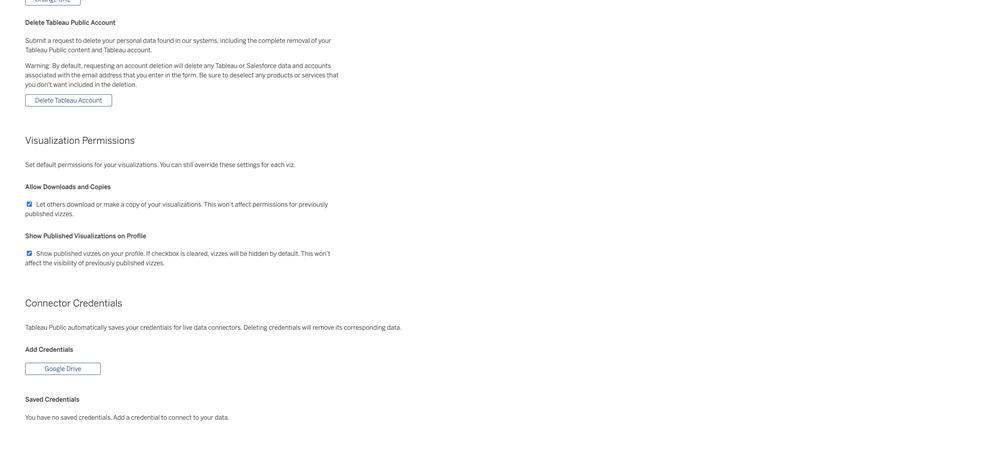 Task type: vqa. For each thing, say whether or not it's contained in the screenshot.
'Profile'
yes



Task type: locate. For each thing, give the bounding box(es) containing it.
published down profile.
[[116, 260, 144, 267]]

to
[[76, 37, 82, 44], [222, 71, 228, 79], [161, 414, 167, 422], [193, 414, 199, 422]]

1 horizontal spatial of
[[141, 201, 147, 208]]

credentials
[[140, 324, 172, 332], [269, 324, 301, 332]]

no
[[52, 414, 59, 422]]

set default permissions for your visualizations. you can still override these settings for each viz.
[[25, 161, 296, 169]]

connectors.
[[208, 324, 242, 332]]

on
[[118, 232, 125, 240], [102, 250, 109, 258]]

0 vertical spatial previously
[[299, 201, 328, 208]]

a right submit
[[48, 37, 51, 44]]

1 vizzes from the left
[[83, 250, 101, 258]]

submit
[[25, 37, 46, 44]]

vizzes down 'visualizations'
[[83, 250, 101, 258]]

1 horizontal spatial this
[[301, 250, 313, 258]]

0 vertical spatial account
[[91, 19, 116, 26]]

to right sure
[[222, 71, 228, 79]]

that up deletion.
[[123, 71, 135, 79]]

account
[[91, 19, 116, 26], [78, 97, 102, 104]]

1 vertical spatial you
[[25, 81, 36, 88]]

credentials up google
[[39, 346, 73, 354]]

public up request
[[71, 19, 89, 26]]

public
[[71, 19, 89, 26], [49, 46, 67, 54], [49, 324, 67, 332]]

systems,
[[193, 37, 219, 44]]

will inside show published vizzes on your profile. if checkbox is cleared, vizzes will be hidden by default. this won't affect the visibility of previously published vizzes.
[[229, 250, 239, 258]]

published down let
[[25, 210, 53, 218]]

remove
[[313, 324, 334, 332]]

1 vertical spatial on
[[102, 250, 109, 258]]

or up deselect
[[239, 62, 245, 69]]

0 vertical spatial will
[[174, 62, 183, 69]]

0 horizontal spatial add
[[25, 346, 37, 354]]

these
[[220, 161, 235, 169]]

an
[[116, 62, 123, 69]]

0 vertical spatial won't
[[218, 201, 233, 208]]

the left form.
[[172, 71, 181, 79]]

will left remove
[[302, 324, 311, 332]]

delete
[[83, 37, 101, 44], [185, 62, 202, 69]]

show right show published vizzes on your profile. if checkbox is cleared, vizzes will be hidden by default. this won't affect the visibility of previously published vizzes. option at the bottom
[[36, 250, 52, 258]]

1 horizontal spatial a
[[121, 201, 124, 208]]

this inside let others download or make a copy of your visualizations. this won't affect permissions for previously published vizzes.
[[204, 201, 216, 208]]

on for visualizations
[[118, 232, 125, 240]]

or left services
[[294, 71, 300, 79]]

its
[[336, 324, 343, 332]]

you left can
[[160, 161, 170, 169]]

add
[[25, 346, 37, 354], [113, 414, 125, 422]]

the right including
[[248, 37, 257, 44]]

including
[[220, 37, 246, 44]]

1 vertical spatial credentials
[[39, 346, 73, 354]]

2 horizontal spatial data
[[278, 62, 291, 69]]

won't inside show published vizzes on your profile. if checkbox is cleared, vizzes will be hidden by default. this won't affect the visibility of previously published vizzes.
[[315, 250, 330, 258]]

1 horizontal spatial published
[[54, 250, 82, 258]]

and left 'copies'
[[77, 183, 89, 191]]

1 horizontal spatial on
[[118, 232, 125, 240]]

credentials up saved
[[45, 396, 79, 404]]

add credentials
[[25, 346, 73, 354]]

1 vertical spatial you
[[25, 414, 35, 422]]

1 vertical spatial won't
[[315, 250, 330, 258]]

0 horizontal spatial on
[[102, 250, 109, 258]]

0 horizontal spatial of
[[78, 260, 84, 267]]

1 vertical spatial public
[[49, 46, 67, 54]]

1 vertical spatial data
[[278, 62, 291, 69]]

delete tableau account link
[[25, 94, 112, 106]]

2 horizontal spatial of
[[311, 37, 317, 44]]

your left profile.
[[111, 250, 124, 258]]

you left have
[[25, 414, 35, 422]]

2 vertical spatial published
[[116, 260, 144, 267]]

your up accounts
[[318, 37, 331, 44]]

0 horizontal spatial and
[[77, 183, 89, 191]]

show inside show published vizzes on your profile. if checkbox is cleared, vizzes will be hidden by default. this won't affect the visibility of previously published vizzes.
[[36, 250, 52, 258]]

credentials left 'live'
[[140, 324, 172, 332]]

delete tableau account
[[35, 97, 102, 104]]

tableau up sure
[[215, 62, 238, 69]]

1 horizontal spatial permissions
[[253, 201, 288, 208]]

of inside show published vizzes on your profile. if checkbox is cleared, vizzes will be hidden by default. this won't affect the visibility of previously published vizzes.
[[78, 260, 84, 267]]

for inside let others download or make a copy of your visualizations. this won't affect permissions for previously published vizzes.
[[289, 201, 297, 208]]

show for published
[[25, 232, 42, 240]]

0 horizontal spatial affect
[[25, 260, 42, 267]]

published up visibility
[[54, 250, 82, 258]]

credentials right deleting
[[269, 324, 301, 332]]

by
[[270, 250, 277, 258]]

permissions
[[82, 135, 135, 146]]

1 horizontal spatial visualizations.
[[162, 201, 203, 208]]

0 horizontal spatial that
[[123, 71, 135, 79]]

affect inside show published vizzes on your profile. if checkbox is cleared, vizzes will be hidden by default. this won't affect the visibility of previously published vizzes.
[[25, 260, 42, 267]]

data inside warning: by default, requesting an account deletion will delete any tableau or salesforce data and accounts associated with the email address that you enter in the form. be sure to deselect any products or services that you don't want included in the deletion.
[[278, 62, 291, 69]]

your right connect
[[200, 414, 213, 422]]

your inside let others download or make a copy of your visualizations. this won't affect permissions for previously published vizzes.
[[148, 201, 161, 208]]

show
[[25, 232, 42, 240], [36, 250, 52, 258]]

on inside show published vizzes on your profile. if checkbox is cleared, vizzes will be hidden by default. this won't affect the visibility of previously published vizzes.
[[102, 250, 109, 258]]

any down salesforce
[[255, 71, 266, 79]]

by
[[52, 62, 60, 69]]

this inside show published vizzes on your profile. if checkbox is cleared, vizzes will be hidden by default. this won't affect the visibility of previously published vizzes.
[[301, 250, 313, 258]]

data
[[143, 37, 156, 44], [278, 62, 291, 69], [194, 324, 207, 332]]

vizzes right cleared,
[[211, 250, 228, 258]]

in
[[175, 37, 181, 44], [165, 71, 170, 79], [95, 81, 100, 88]]

1 horizontal spatial vizzes.
[[146, 260, 165, 267]]

permissions inside let others download or make a copy of your visualizations. this won't affect permissions for previously published vizzes.
[[253, 201, 288, 208]]

2 vertical spatial public
[[49, 324, 67, 332]]

vizzes
[[83, 250, 101, 258], [211, 250, 228, 258]]

2 vertical spatial credentials
[[45, 396, 79, 404]]

data up products
[[278, 62, 291, 69]]

and inside submit a request to delete your personal data found in our systems, including the complete removal of your tableau public content and tableau account.
[[92, 46, 102, 54]]

vizzes.
[[55, 210, 74, 218], [146, 260, 165, 267]]

previously inside show published vizzes on your profile. if checkbox is cleared, vizzes will be hidden by default. this won't affect the visibility of previously published vizzes.
[[85, 260, 115, 267]]

your inside show published vizzes on your profile. if checkbox is cleared, vizzes will be hidden by default. this won't affect the visibility of previously published vizzes.
[[111, 250, 124, 258]]

0 vertical spatial this
[[204, 201, 216, 208]]

published
[[25, 210, 53, 218], [54, 250, 82, 258], [116, 260, 144, 267]]

delete up content on the top
[[83, 37, 101, 44]]

0 vertical spatial or
[[239, 62, 245, 69]]

let
[[36, 201, 45, 208]]

delete up submit
[[25, 19, 45, 26]]

1 vertical spatial and
[[292, 62, 303, 69]]

connector credentials
[[25, 298, 122, 309]]

will inside warning: by default, requesting an account deletion will delete any tableau or salesforce data and accounts associated with the email address that you enter in the form. be sure to deselect any products or services that you don't want included in the deletion.
[[174, 62, 183, 69]]

products
[[267, 71, 293, 79]]

1 horizontal spatial delete
[[185, 62, 202, 69]]

submit a request to delete your personal data found in our systems, including the complete removal of your tableau public content and tableau account.
[[25, 37, 331, 54]]

1 horizontal spatial and
[[92, 46, 102, 54]]

0 vertical spatial in
[[175, 37, 181, 44]]

1 horizontal spatial any
[[255, 71, 266, 79]]

add right credentials.
[[113, 414, 125, 422]]

tableau down want
[[55, 97, 77, 104]]

published
[[43, 232, 73, 240]]

credentials for add credentials
[[39, 346, 73, 354]]

of right visibility
[[78, 260, 84, 267]]

viz.
[[286, 161, 296, 169]]

1 vertical spatial permissions
[[253, 201, 288, 208]]

visualization
[[25, 135, 80, 146]]

checkbox
[[152, 250, 179, 258]]

0 horizontal spatial published
[[25, 210, 53, 218]]

0 vertical spatial visualizations.
[[118, 161, 158, 169]]

connector
[[25, 298, 71, 309]]

will left be
[[229, 250, 239, 258]]

credentials
[[73, 298, 122, 309], [39, 346, 73, 354], [45, 396, 79, 404]]

accounts
[[305, 62, 331, 69]]

request
[[52, 37, 74, 44]]

1 horizontal spatial or
[[239, 62, 245, 69]]

on for vizzes
[[102, 250, 109, 258]]

1 vertical spatial visualizations.
[[162, 201, 203, 208]]

delete for delete tableau account
[[35, 97, 53, 104]]

saved
[[61, 414, 77, 422]]

on down 'visualizations'
[[102, 250, 109, 258]]

affect
[[235, 201, 251, 208], [25, 260, 42, 267]]

to up content on the top
[[76, 37, 82, 44]]

0 horizontal spatial any
[[204, 62, 214, 69]]

will up form.
[[174, 62, 183, 69]]

or
[[239, 62, 245, 69], [294, 71, 300, 79], [96, 201, 102, 208]]

delete down don't on the top left
[[35, 97, 53, 104]]

public up add credentials
[[49, 324, 67, 332]]

2 horizontal spatial and
[[292, 62, 303, 69]]

services
[[302, 71, 326, 79]]

0 horizontal spatial this
[[204, 201, 216, 208]]

associated
[[25, 71, 56, 79]]

1 horizontal spatial add
[[113, 414, 125, 422]]

you down associated
[[25, 81, 36, 88]]

0 horizontal spatial visualizations.
[[118, 161, 158, 169]]

0 horizontal spatial or
[[96, 201, 102, 208]]

in down deletion
[[165, 71, 170, 79]]

public down request
[[49, 46, 67, 54]]

your right copy
[[148, 201, 161, 208]]

0 vertical spatial published
[[25, 210, 53, 218]]

and up services
[[292, 62, 303, 69]]

or left make
[[96, 201, 102, 208]]

of right copy
[[141, 201, 147, 208]]

add up the google drive button
[[25, 346, 37, 354]]

0 vertical spatial permissions
[[58, 161, 93, 169]]

2 horizontal spatial or
[[294, 71, 300, 79]]

0 horizontal spatial vizzes.
[[55, 210, 74, 218]]

0 vertical spatial of
[[311, 37, 317, 44]]

vizzes. down others
[[55, 210, 74, 218]]

and inside warning: by default, requesting an account deletion will delete any tableau or salesforce data and accounts associated with the email address that you enter in the form. be sure to deselect any products or services that you don't want included in the deletion.
[[292, 62, 303, 69]]

show published visualizations on profile
[[25, 232, 146, 240]]

0 vertical spatial add
[[25, 346, 37, 354]]

0 horizontal spatial will
[[174, 62, 183, 69]]

1 vertical spatial vizzes.
[[146, 260, 165, 267]]

or inside let others download or make a copy of your visualizations. this won't affect permissions for previously published vizzes.
[[96, 201, 102, 208]]

google
[[45, 366, 65, 373]]

previously
[[299, 201, 328, 208], [85, 260, 115, 267]]

have
[[37, 414, 50, 422]]

a left copy
[[121, 201, 124, 208]]

delete up form.
[[185, 62, 202, 69]]

address
[[99, 71, 122, 79]]

0 horizontal spatial delete
[[83, 37, 101, 44]]

0 horizontal spatial credentials
[[140, 324, 172, 332]]

1 vertical spatial in
[[165, 71, 170, 79]]

2 vertical spatial of
[[78, 260, 84, 267]]

0 horizontal spatial data.
[[215, 414, 229, 422]]

0 vertical spatial on
[[118, 232, 125, 240]]

1 horizontal spatial vizzes
[[211, 250, 228, 258]]

you
[[160, 161, 170, 169], [25, 414, 35, 422]]

2 vertical spatial data
[[194, 324, 207, 332]]

0 vertical spatial and
[[92, 46, 102, 54]]

permissions
[[58, 161, 93, 169], [253, 201, 288, 208]]

this
[[204, 201, 216, 208], [301, 250, 313, 258]]

delete for delete tableau public account
[[25, 19, 45, 26]]

data right 'live'
[[194, 324, 207, 332]]

delete inside warning: by default, requesting an account deletion will delete any tableau or salesforce data and accounts associated with the email address that you enter in the form. be sure to deselect any products or services that you don't want included in the deletion.
[[185, 62, 202, 69]]

data up account.
[[143, 37, 156, 44]]

0 vertical spatial data
[[143, 37, 156, 44]]

delete
[[25, 19, 45, 26], [35, 97, 53, 104]]

of right removal
[[311, 37, 317, 44]]

visibility
[[54, 260, 77, 267]]

vizzes. down if
[[146, 260, 165, 267]]

0 horizontal spatial in
[[95, 81, 100, 88]]

0 vertical spatial delete
[[83, 37, 101, 44]]

0 vertical spatial vizzes.
[[55, 210, 74, 218]]

1 horizontal spatial data
[[194, 324, 207, 332]]

1 horizontal spatial will
[[229, 250, 239, 258]]

0 vertical spatial show
[[25, 232, 42, 240]]

any up sure
[[204, 62, 214, 69]]

1 horizontal spatial credentials
[[269, 324, 301, 332]]

0 horizontal spatial you
[[25, 81, 36, 88]]

0 horizontal spatial won't
[[218, 201, 233, 208]]

of inside let others download or make a copy of your visualizations. this won't affect permissions for previously published vizzes.
[[141, 201, 147, 208]]

that down accounts
[[327, 71, 339, 79]]

0 vertical spatial you
[[160, 161, 170, 169]]

2 that from the left
[[327, 71, 339, 79]]

2 horizontal spatial a
[[126, 414, 130, 422]]

show up show published vizzes on your profile. if checkbox is cleared, vizzes will be hidden by default. this won't affect the visibility of previously published vizzes. option at the bottom
[[25, 232, 42, 240]]

0 horizontal spatial permissions
[[58, 161, 93, 169]]

in down email
[[95, 81, 100, 88]]

0 horizontal spatial a
[[48, 37, 51, 44]]

0 horizontal spatial previously
[[85, 260, 115, 267]]

warning: by default, requesting an account deletion will delete any tableau or salesforce data and accounts associated with the email address that you enter in the form. be sure to deselect any products or services that you don't want included in the deletion.
[[25, 62, 339, 88]]

drive
[[66, 366, 81, 373]]

Let others download or make a copy of your visualizations. This won't affect permissions for previously published vizzes. checkbox
[[27, 202, 32, 207]]

2 horizontal spatial published
[[116, 260, 144, 267]]

and up requesting
[[92, 46, 102, 54]]

in left our
[[175, 37, 181, 44]]

credentials up automatically
[[73, 298, 122, 309]]

2 vizzes from the left
[[211, 250, 228, 258]]

your
[[102, 37, 115, 44], [318, 37, 331, 44], [104, 161, 117, 169], [148, 201, 161, 208], [111, 250, 124, 258], [126, 324, 139, 332], [200, 414, 213, 422]]

any
[[204, 62, 214, 69], [255, 71, 266, 79]]

tableau up add credentials
[[25, 324, 47, 332]]

on left profile
[[118, 232, 125, 240]]

2 vertical spatial a
[[126, 414, 130, 422]]

tableau inside warning: by default, requesting an account deletion will delete any tableau or salesforce data and accounts associated with the email address that you enter in the form. be sure to deselect any products or services that you don't want included in the deletion.
[[215, 62, 238, 69]]

2 horizontal spatial in
[[175, 37, 181, 44]]

won't
[[218, 201, 233, 208], [315, 250, 330, 258]]

1 vertical spatial delete
[[185, 62, 202, 69]]

1 horizontal spatial that
[[327, 71, 339, 79]]

the left visibility
[[43, 260, 52, 267]]

your up 'copies'
[[104, 161, 117, 169]]

you down account
[[137, 71, 147, 79]]

that
[[123, 71, 135, 79], [327, 71, 339, 79]]

your right saves
[[126, 324, 139, 332]]

1 vertical spatial of
[[141, 201, 147, 208]]

a left 'credential'
[[126, 414, 130, 422]]

tableau
[[46, 19, 69, 26], [25, 46, 47, 54], [104, 46, 126, 54], [215, 62, 238, 69], [55, 97, 77, 104], [25, 324, 47, 332]]

tableau up request
[[46, 19, 69, 26]]

0 horizontal spatial vizzes
[[83, 250, 101, 258]]

data inside submit a request to delete your personal data found in our systems, including the complete removal of your tableau public content and tableau account.
[[143, 37, 156, 44]]

profile
[[127, 232, 146, 240]]

1 vertical spatial previously
[[85, 260, 115, 267]]

removal
[[287, 37, 310, 44]]

visualizations.
[[118, 161, 158, 169], [162, 201, 203, 208]]

2 vertical spatial or
[[96, 201, 102, 208]]

deletion
[[149, 62, 172, 69]]



Task type: describe. For each thing, give the bounding box(es) containing it.
0 vertical spatial you
[[137, 71, 147, 79]]

2 vertical spatial in
[[95, 81, 100, 88]]

settings
[[237, 161, 260, 169]]

saved credentials
[[25, 396, 79, 404]]

automatically
[[68, 324, 107, 332]]

content
[[68, 46, 90, 54]]

affect inside let others download or make a copy of your visualizations. this won't affect permissions for previously published vizzes.
[[235, 201, 251, 208]]

saves
[[108, 324, 124, 332]]

show published vizzes on your profile. if checkbox is cleared, vizzes will be hidden by default. this won't affect the visibility of previously published vizzes.
[[25, 250, 330, 267]]

included
[[69, 81, 93, 88]]

the down address
[[101, 81, 111, 88]]

copy
[[126, 201, 140, 208]]

Show published vizzes on your profile. If checkbox is cleared, vizzes will be hidden by default. This won't affect the visibility of previously published vizzes. checkbox
[[27, 251, 32, 256]]

live
[[183, 324, 193, 332]]

complete
[[258, 37, 285, 44]]

warning:
[[25, 62, 51, 69]]

default
[[36, 161, 56, 169]]

deletion.
[[112, 81, 137, 88]]

google drive
[[45, 366, 81, 373]]

of inside submit a request to delete your personal data found in our systems, including the complete removal of your tableau public content and tableau account.
[[311, 37, 317, 44]]

want
[[53, 81, 67, 88]]

to inside submit a request to delete your personal data found in our systems, including the complete removal of your tableau public content and tableau account.
[[76, 37, 82, 44]]

2 vertical spatial will
[[302, 324, 311, 332]]

1 vertical spatial any
[[255, 71, 266, 79]]

google drive button
[[25, 363, 101, 375]]

previously inside let others download or make a copy of your visualizations. this won't affect permissions for previously published vizzes.
[[299, 201, 328, 208]]

connect
[[168, 414, 192, 422]]

a inside submit a request to delete your personal data found in our systems, including the complete removal of your tableau public content and tableau account.
[[48, 37, 51, 44]]

0 vertical spatial public
[[71, 19, 89, 26]]

to left connect
[[161, 414, 167, 422]]

credentials.
[[79, 414, 112, 422]]

to inside warning: by default, requesting an account deletion will delete any tableau or salesforce data and accounts associated with the email address that you enter in the form. be sure to deselect any products or services that you don't want included in the deletion.
[[222, 71, 228, 79]]

credentials for saved credentials
[[45, 396, 79, 404]]

1 vertical spatial data.
[[215, 414, 229, 422]]

tableau public automatically saves your credentials for live data connectors. deleting credentials will remove its corresponding data.
[[25, 324, 402, 332]]

download
[[67, 201, 95, 208]]

cleared,
[[187, 250, 209, 258]]

tableau up an
[[104, 46, 126, 54]]

delete inside submit a request to delete your personal data found in our systems, including the complete removal of your tableau public content and tableau account.
[[83, 37, 101, 44]]

each
[[271, 161, 285, 169]]

vizzes. inside let others download or make a copy of your visualizations. this won't affect permissions for previously published vizzes.
[[55, 210, 74, 218]]

deleting
[[244, 324, 267, 332]]

with
[[58, 71, 70, 79]]

you have no saved credentials. add a credential to connect to your data.
[[25, 414, 229, 422]]

published inside let others download or make a copy of your visualizations. this won't affect permissions for previously published vizzes.
[[25, 210, 53, 218]]

form.
[[182, 71, 198, 79]]

2 vertical spatial and
[[77, 183, 89, 191]]

in inside submit a request to delete your personal data found in our systems, including the complete removal of your tableau public content and tableau account.
[[175, 37, 181, 44]]

won't inside let others download or make a copy of your visualizations. this won't affect permissions for previously published vizzes.
[[218, 201, 233, 208]]

delete tableau public account
[[25, 19, 116, 26]]

to right connect
[[193, 414, 199, 422]]

public inside submit a request to delete your personal data found in our systems, including the complete removal of your tableau public content and tableau account.
[[49, 46, 67, 54]]

credential
[[131, 414, 160, 422]]

the inside submit a request to delete your personal data found in our systems, including the complete removal of your tableau public content and tableau account.
[[248, 37, 257, 44]]

account
[[125, 62, 148, 69]]

personal
[[117, 37, 142, 44]]

1 vertical spatial or
[[294, 71, 300, 79]]

corresponding
[[344, 324, 386, 332]]

let others download or make a copy of your visualizations. this won't affect permissions for previously published vizzes.
[[25, 201, 328, 218]]

your left personal
[[102, 37, 115, 44]]

1 horizontal spatial in
[[165, 71, 170, 79]]

found
[[157, 37, 174, 44]]

the inside show published vizzes on your profile. if checkbox is cleared, vizzes will be hidden by default. this won't affect the visibility of previously published vizzes.
[[43, 260, 52, 267]]

default.
[[278, 250, 300, 258]]

vizzes. inside show published vizzes on your profile. if checkbox is cleared, vizzes will be hidden by default. this won't affect the visibility of previously published vizzes.
[[146, 260, 165, 267]]

1 vertical spatial account
[[78, 97, 102, 104]]

account.
[[127, 46, 152, 54]]

1 that from the left
[[123, 71, 135, 79]]

deselect
[[230, 71, 254, 79]]

others
[[47, 201, 65, 208]]

if
[[146, 250, 150, 258]]

1 vertical spatial add
[[113, 414, 125, 422]]

still
[[183, 161, 193, 169]]

show for published
[[36, 250, 52, 258]]

sure
[[208, 71, 221, 79]]

allow
[[25, 183, 41, 191]]

can
[[171, 161, 182, 169]]

visualizations. inside let others download or make a copy of your visualizations. this won't affect permissions for previously published vizzes.
[[162, 201, 203, 208]]

1 horizontal spatial data.
[[387, 324, 402, 332]]

our
[[182, 37, 192, 44]]

saved
[[25, 396, 43, 404]]

email
[[82, 71, 98, 79]]

enter
[[148, 71, 164, 79]]

a inside let others download or make a copy of your visualizations. this won't affect permissions for previously published vizzes.
[[121, 201, 124, 208]]

downloads
[[43, 183, 76, 191]]

tableau down submit
[[25, 46, 47, 54]]

be
[[199, 71, 207, 79]]

allow downloads and copies
[[25, 183, 111, 191]]

default,
[[61, 62, 83, 69]]

2 credentials from the left
[[269, 324, 301, 332]]

copies
[[90, 183, 111, 191]]

credentials for connector credentials
[[73, 298, 122, 309]]

the down default, at the left top of page
[[71, 71, 81, 79]]

1 credentials from the left
[[140, 324, 172, 332]]

don't
[[37, 81, 52, 88]]

requesting
[[84, 62, 115, 69]]

0 vertical spatial any
[[204, 62, 214, 69]]

be
[[240, 250, 247, 258]]

visualizations
[[74, 232, 116, 240]]

hidden
[[249, 250, 268, 258]]

make
[[104, 201, 119, 208]]

1 vertical spatial published
[[54, 250, 82, 258]]

profile.
[[125, 250, 145, 258]]

salesforce
[[247, 62, 277, 69]]

override
[[195, 161, 218, 169]]

1 horizontal spatial you
[[160, 161, 170, 169]]

visualization permissions
[[25, 135, 135, 146]]



